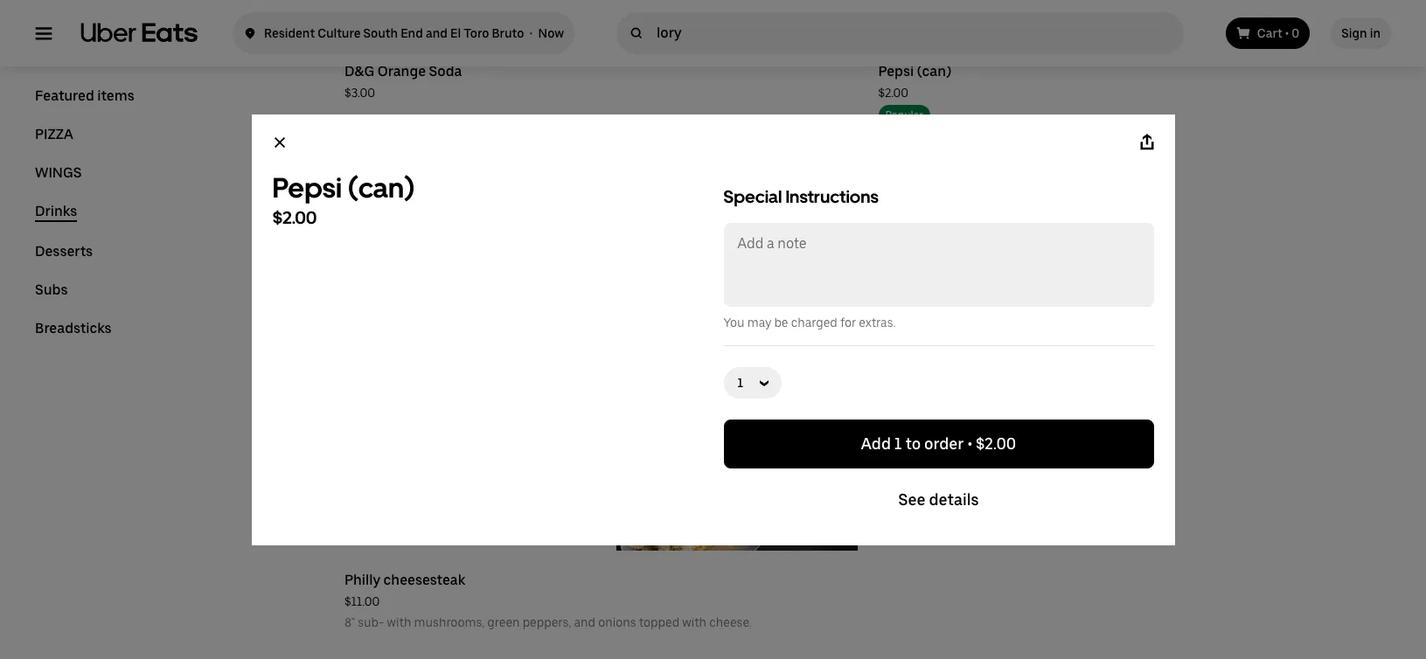 Task type: vqa. For each thing, say whether or not it's contained in the screenshot.
summit
no



Task type: locate. For each thing, give the bounding box(es) containing it.
$11.00 up sub-
[[345, 595, 380, 609]]

1 with from the left
[[387, 616, 411, 630]]

(can)
[[917, 63, 952, 80], [348, 171, 415, 204]]

1 horizontal spatial with
[[682, 616, 707, 630]]

with
[[387, 616, 411, 630], [682, 616, 707, 630]]

pepsi up popular
[[879, 63, 914, 80]]

1
[[895, 434, 902, 453]]

0 horizontal spatial 8"
[[345, 616, 355, 630]]

navigation containing featured items
[[35, 87, 303, 359]]

d&g orange soda $3.00
[[345, 63, 462, 100]]

bruto
[[492, 26, 524, 40]]

see details button
[[724, 475, 1154, 524]]

1 horizontal spatial philly
[[935, 413, 971, 429]]

desserts button
[[35, 243, 93, 261]]

details
[[929, 490, 979, 509]]

see
[[899, 490, 926, 509]]

8" for chicken philly
[[879, 457, 889, 471]]

1 vertical spatial $11.00
[[345, 595, 380, 609]]

and inside the philly cheesesteak $11.00 8" sub- with mushrooms, green peppers, and onions topped with cheese.
[[574, 616, 596, 630]]

and
[[426, 26, 448, 40], [574, 616, 596, 630]]

cart • 0
[[1258, 26, 1300, 40]]

featured items button
[[35, 87, 135, 105]]

1 horizontal spatial pepsi (can) $2.00
[[879, 63, 952, 100]]

$2.00
[[879, 86, 909, 100], [345, 177, 375, 191], [272, 207, 317, 228], [976, 434, 1017, 453]]

green
[[487, 616, 520, 630]]

0 horizontal spatial with
[[387, 616, 411, 630]]

resident culture south end and el toro bruto • now
[[264, 26, 564, 40]]

0 horizontal spatial $11.00
[[345, 595, 380, 609]]

philly
[[935, 413, 971, 429], [345, 572, 381, 589]]

1 horizontal spatial $11.00
[[879, 436, 914, 450]]

1 horizontal spatial and
[[574, 616, 596, 630]]

8" left sub-
[[345, 616, 355, 630]]

pepsi
[[879, 63, 914, 80], [272, 171, 342, 204]]

0 horizontal spatial pepsi
[[272, 171, 342, 204]]

featured items
[[35, 87, 135, 104]]

0
[[1292, 26, 1300, 40]]

drinks down 'wings' button
[[35, 203, 77, 220]]

• right order
[[968, 434, 973, 453]]

add 1 to order • $2.00
[[861, 434, 1017, 453]]

$11.00 down chicken
[[879, 436, 914, 450]]

drinks
[[345, 22, 404, 47], [35, 203, 77, 220]]

pepsi down "close" icon
[[272, 171, 342, 204]]

0 horizontal spatial pepsi (can) $2.00
[[272, 171, 415, 228]]

drinks up d&g
[[345, 22, 404, 47]]

and left 'onions'
[[574, 616, 596, 630]]

resident
[[264, 26, 315, 40]]

1 horizontal spatial drinks
[[345, 22, 404, 47]]

0 vertical spatial $11.00
[[879, 436, 914, 450]]

subs button
[[35, 282, 68, 299]]

pepsi (can) $2.00 down "close" icon
[[272, 171, 415, 228]]

mushrooms,
[[414, 616, 485, 630]]

special
[[724, 186, 782, 207]]

philly
[[938, 457, 969, 471]]

culture
[[318, 26, 361, 40]]

south
[[363, 26, 398, 40]]

and left el
[[426, 26, 448, 40]]

pepsi (can) $2.00 up popular
[[879, 63, 952, 100]]

0 horizontal spatial philly
[[345, 572, 381, 589]]

Add a note text field
[[725, 224, 1152, 305]]

share ios image
[[1138, 133, 1156, 151]]

sign in
[[1342, 26, 1381, 40]]

x button
[[258, 121, 300, 163]]

0 horizontal spatial and
[[426, 26, 448, 40]]

1 horizontal spatial •
[[968, 434, 973, 453]]

d&g
[[345, 63, 375, 80]]

pepsi (can) $2.00
[[879, 63, 952, 100], [272, 171, 415, 228]]

1 vertical spatial and
[[574, 616, 596, 630]]

1 vertical spatial (can)
[[348, 171, 415, 204]]

0 horizontal spatial drinks
[[35, 203, 77, 220]]

charged
[[791, 315, 838, 329]]

$11.00 inside 'chicken philly $11.00 8" chicken philly'
[[879, 436, 914, 450]]

0 vertical spatial 8"
[[879, 457, 889, 471]]

8" inside the philly cheesesteak $11.00 8" sub- with mushrooms, green peppers, and onions topped with cheese.
[[345, 616, 355, 630]]

$11.00 inside the philly cheesesteak $11.00 8" sub- with mushrooms, green peppers, and onions topped with cheese.
[[345, 595, 380, 609]]

onions
[[598, 616, 636, 630]]

1 horizontal spatial (can)
[[917, 63, 952, 80]]

you
[[724, 315, 745, 329]]

chicken
[[892, 457, 936, 471]]

0 horizontal spatial (can)
[[348, 171, 415, 204]]

1 vertical spatial pepsi
[[272, 171, 342, 204]]

0 vertical spatial drinks
[[345, 22, 404, 47]]

0 vertical spatial philly
[[935, 413, 971, 429]]

$11.00
[[879, 436, 914, 450], [345, 595, 380, 609]]

pepsi (can) $2.00 inside 'dialog' dialog
[[272, 171, 415, 228]]

(can) inside 'dialog' dialog
[[348, 171, 415, 204]]

0 vertical spatial and
[[426, 26, 448, 40]]

be
[[774, 315, 788, 329]]

cart
[[1258, 26, 1283, 40]]

philly inside 'chicken philly $11.00 8" chicken philly'
[[935, 413, 971, 429]]

deliver to image
[[243, 23, 257, 44]]

cheese.
[[709, 616, 752, 630]]

0 vertical spatial pepsi (can) $2.00
[[879, 63, 952, 100]]

dialog dialog
[[251, 114, 1175, 545]]

sub-
[[358, 616, 384, 630]]

• left 0
[[1286, 26, 1289, 40]]

cheesesteak
[[384, 572, 466, 589]]

philly up order
[[935, 413, 971, 429]]

see details
[[899, 490, 979, 509]]

8"
[[879, 457, 889, 471], [345, 616, 355, 630]]

8" down add
[[879, 457, 889, 471]]

now
[[538, 26, 564, 40]]

8" for philly cheesesteak
[[345, 616, 355, 630]]

philly up sub-
[[345, 572, 381, 589]]

1 vertical spatial philly
[[345, 572, 381, 589]]

with right sub-
[[387, 616, 411, 630]]

8" inside 'chicken philly $11.00 8" chicken philly'
[[879, 457, 889, 471]]

with right topped
[[682, 616, 707, 630]]

1 vertical spatial pepsi (can) $2.00
[[272, 171, 415, 228]]

0 vertical spatial pepsi
[[879, 63, 914, 80]]

•
[[530, 26, 533, 40], [1286, 26, 1289, 40], [968, 434, 973, 453]]

share ios button
[[1126, 121, 1168, 163]]

subs
[[35, 282, 68, 298]]

• left now
[[530, 26, 533, 40]]

1 vertical spatial 8"
[[345, 616, 355, 630]]

$3.00
[[345, 86, 375, 100]]

1 horizontal spatial 8"
[[879, 457, 889, 471]]

navigation
[[35, 87, 303, 359]]



Task type: describe. For each thing, give the bounding box(es) containing it.
topped
[[639, 616, 680, 630]]

sign in link
[[1331, 17, 1392, 49]]

1 vertical spatial drinks
[[35, 203, 77, 220]]

2 horizontal spatial •
[[1286, 26, 1289, 40]]

soda
[[429, 63, 462, 80]]

extras.
[[859, 315, 896, 329]]

chicken
[[879, 413, 932, 429]]

$11.00 for philly
[[345, 595, 380, 609]]

instructions
[[786, 186, 879, 207]]

order
[[925, 434, 964, 453]]

desserts
[[35, 243, 93, 260]]

chicken philly $11.00 8" chicken philly
[[879, 413, 971, 471]]

special instructions
[[724, 186, 879, 207]]

uber eats home image
[[80, 23, 198, 44]]

• inside 'dialog' dialog
[[968, 434, 973, 453]]

wings
[[35, 164, 82, 181]]

$11.00 for chicken
[[879, 436, 914, 450]]

popular
[[886, 109, 924, 122]]

1 horizontal spatial pepsi
[[879, 63, 914, 80]]

pizza button
[[35, 126, 73, 143]]

drinks button
[[35, 203, 77, 222]]

items
[[97, 87, 135, 104]]

may
[[748, 315, 772, 329]]

0 vertical spatial (can)
[[917, 63, 952, 80]]

el
[[450, 26, 461, 40]]

philly cheesesteak $11.00 8" sub- with mushrooms, green peppers, and onions topped with cheese.
[[345, 572, 752, 630]]

add
[[861, 434, 891, 453]]

breadsticks
[[35, 320, 112, 337]]

you may be charged for extras.
[[724, 315, 896, 329]]

to
[[906, 434, 921, 453]]

pizza
[[35, 126, 73, 143]]

philly inside the philly cheesesteak $11.00 8" sub- with mushrooms, green peppers, and onions topped with cheese.
[[345, 572, 381, 589]]

main navigation menu image
[[35, 24, 52, 42]]

featured
[[35, 87, 94, 104]]

for
[[840, 315, 856, 329]]

pepsi inside 'dialog' dialog
[[272, 171, 342, 204]]

orange
[[378, 63, 426, 80]]

in
[[1370, 26, 1381, 40]]

breadsticks button
[[35, 320, 112, 338]]

2 with from the left
[[682, 616, 707, 630]]

peppers,
[[523, 616, 571, 630]]

end
[[401, 26, 423, 40]]

toro
[[464, 26, 489, 40]]

wings button
[[35, 164, 82, 182]]

sign
[[1342, 26, 1368, 40]]

close image
[[272, 135, 286, 149]]

0 horizontal spatial •
[[530, 26, 533, 40]]



